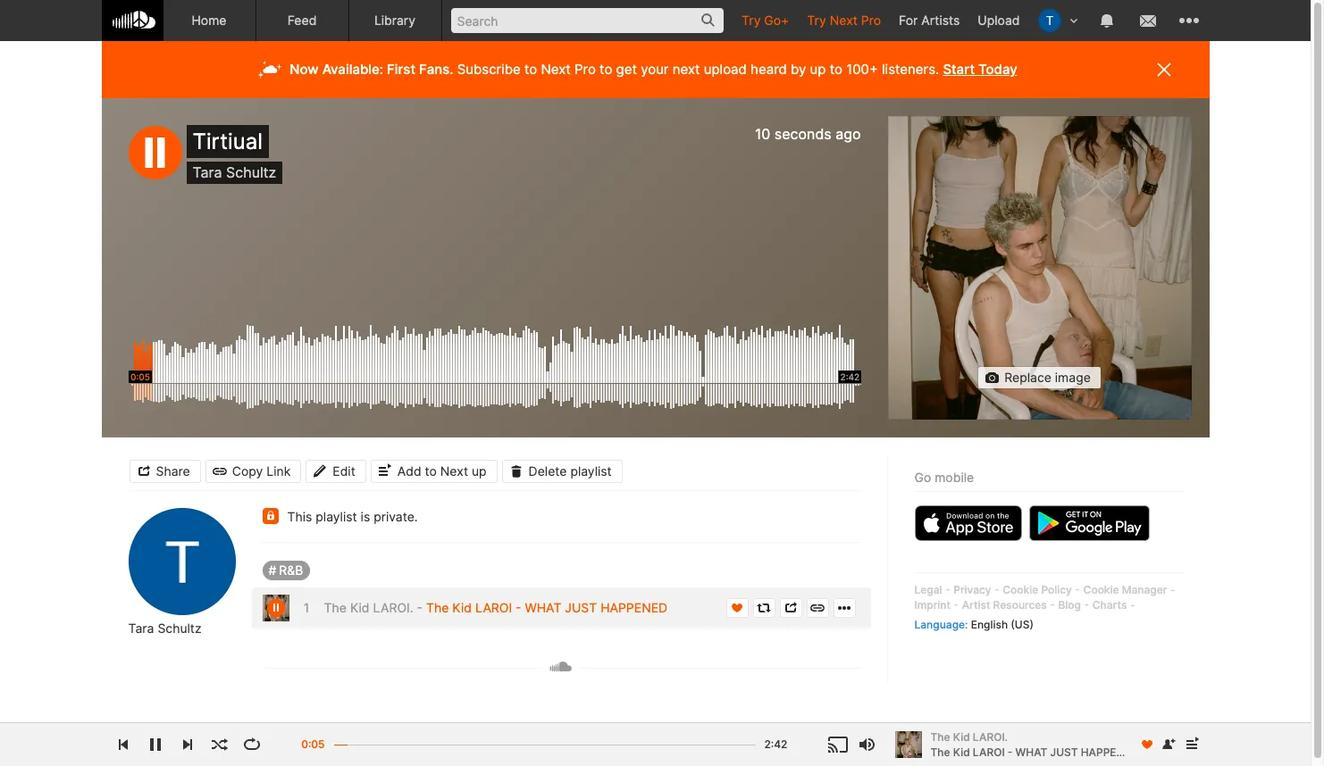 Task type: locate. For each thing, give the bounding box(es) containing it.
0 vertical spatial up
[[810, 61, 826, 78]]

0 vertical spatial schultz
[[226, 164, 276, 181]]

0 vertical spatial playlist
[[571, 463, 612, 479]]

to inside button
[[425, 463, 437, 479]]

cookie up resources
[[1003, 584, 1039, 597]]

0 vertical spatial tara schultz's avatar element
[[1038, 9, 1061, 32]]

0 horizontal spatial next
[[440, 463, 468, 479]]

laroi. for the
[[373, 601, 414, 616]]

resources
[[994, 599, 1047, 612]]

0 horizontal spatial up
[[472, 463, 487, 479]]

next
[[673, 61, 700, 78]]

fans.
[[419, 61, 454, 78]]

cookie up "charts" link
[[1084, 584, 1120, 597]]

1 vertical spatial playlist
[[316, 509, 357, 525]]

laroi inside the kid laroi. the kid laroi - what just happened
[[973, 746, 1005, 759]]

policy
[[1042, 584, 1072, 597]]

tara schultz's avatar element right upload
[[1038, 9, 1061, 32]]

0 horizontal spatial the kid laroi - what just happened link
[[426, 601, 668, 616]]

try right "go+"
[[807, 13, 827, 28]]

1 vertical spatial tara schultz link
[[128, 621, 202, 637]]

1 horizontal spatial tara schultz's avatar element
[[1038, 9, 1061, 32]]

imprint
[[915, 599, 951, 612]]

1 horizontal spatial cookie
[[1084, 584, 1120, 597]]

get
[[616, 61, 637, 78]]

up left delete
[[472, 463, 487, 479]]

for artists
[[899, 13, 960, 28]]

1 vertical spatial up
[[472, 463, 487, 479]]

1 vertical spatial schultz
[[158, 621, 202, 636]]

next up 100+
[[830, 13, 858, 28]]

mobile
[[935, 470, 974, 485]]

0 vertical spatial laroi.
[[373, 601, 414, 616]]

0 horizontal spatial laroi.
[[373, 601, 414, 616]]

cookie
[[1003, 584, 1039, 597], [1084, 584, 1120, 597]]

replace image
[[1005, 370, 1091, 385]]

None search field
[[442, 0, 733, 40]]

1 vertical spatial pro
[[575, 61, 596, 78]]

- inside the kid laroi. the kid laroi - what just happened
[[1008, 746, 1013, 759]]

laroi.
[[373, 601, 414, 616], [973, 731, 1008, 744]]

up
[[810, 61, 826, 78], [472, 463, 487, 479]]

0 horizontal spatial the kid laroi. link
[[324, 601, 414, 616]]

2 horizontal spatial -
[[1008, 746, 1013, 759]]

1 horizontal spatial try
[[807, 13, 827, 28]]

to left get at the top left of page
[[600, 61, 613, 78]]

0 horizontal spatial tara schultz's avatar element
[[128, 509, 236, 616]]

1 vertical spatial the kid laroi - what just happened element
[[262, 595, 289, 622]]

library
[[374, 13, 416, 28]]

0 horizontal spatial just
[[565, 601, 597, 616]]

cookie manager link
[[1084, 584, 1168, 597]]

legal link
[[915, 584, 943, 597]]

next down search search field
[[541, 61, 571, 78]]

0 vertical spatial laroi
[[475, 601, 512, 616]]

artist
[[962, 599, 991, 612]]

1 vertical spatial the kid laroi. link
[[931, 730, 1130, 745]]

1 vertical spatial tara
[[128, 621, 154, 636]]

tara schultz's avatar element up tara schultz
[[128, 509, 236, 616]]

r&b link
[[262, 561, 310, 581]]

0 vertical spatial tara
[[193, 164, 222, 181]]

next inside button
[[440, 463, 468, 479]]

try for try go+
[[742, 13, 761, 28]]

⁃ right manager
[[1171, 584, 1176, 597]]

0 vertical spatial happened
[[601, 601, 668, 616]]

happened
[[601, 601, 668, 616], [1081, 746, 1139, 759]]

just
[[565, 601, 597, 616], [1051, 746, 1078, 759]]

1 vertical spatial next
[[541, 61, 571, 78]]

for
[[899, 13, 918, 28]]

1 vertical spatial the kid laroi - what just happened link
[[931, 745, 1139, 761]]

the
[[324, 601, 347, 616], [426, 601, 449, 616], [931, 731, 951, 744], [931, 746, 951, 759]]

1 horizontal spatial just
[[1051, 746, 1078, 759]]

try for try next pro
[[807, 13, 827, 28]]

next
[[830, 13, 858, 28], [541, 61, 571, 78], [440, 463, 468, 479]]

upload
[[704, 61, 747, 78]]

0 vertical spatial the kid laroi - what just happened element
[[888, 116, 1192, 420]]

laroi. inside the kid laroi. the kid laroi - what just happened
[[973, 731, 1008, 744]]

next right add
[[440, 463, 468, 479]]

kid
[[350, 601, 370, 616], [453, 601, 472, 616], [953, 731, 970, 744], [953, 746, 970, 759]]

0 vertical spatial the kid laroi. link
[[324, 601, 414, 616]]

to
[[525, 61, 537, 78], [600, 61, 613, 78], [830, 61, 843, 78], [425, 463, 437, 479]]

replace image button
[[978, 366, 1102, 390]]

⁃ up blog 'link'
[[1075, 584, 1081, 597]]

0 vertical spatial pro
[[861, 13, 881, 28]]

2 vertical spatial the kid laroi - what just happened element
[[895, 732, 922, 759]]

schultz inside tirtiual tara schultz
[[226, 164, 276, 181]]

feed
[[288, 13, 317, 28]]

0 horizontal spatial what
[[525, 601, 562, 616]]

pro left get at the top left of page
[[575, 61, 596, 78]]

pro
[[861, 13, 881, 28], [575, 61, 596, 78]]

laroi
[[475, 601, 512, 616], [973, 746, 1005, 759]]

1 try from the left
[[742, 13, 761, 28]]

1 vertical spatial just
[[1051, 746, 1078, 759]]

what
[[525, 601, 562, 616], [1016, 746, 1048, 759]]

2 try from the left
[[807, 13, 827, 28]]

available:
[[322, 61, 384, 78]]

now
[[290, 61, 319, 78]]

1 horizontal spatial laroi
[[973, 746, 1005, 759]]

Search search field
[[451, 8, 724, 33]]

feed link
[[256, 0, 349, 41]]

0 vertical spatial just
[[565, 601, 597, 616]]

delete playlist
[[529, 463, 612, 479]]

pro left the for
[[861, 13, 881, 28]]

tara schultz
[[128, 621, 202, 636]]

2 vertical spatial next
[[440, 463, 468, 479]]

charts link
[[1093, 599, 1127, 612]]

-
[[417, 601, 423, 616], [516, 601, 522, 616], [1008, 746, 1013, 759]]

1 vertical spatial laroi.
[[973, 731, 1008, 744]]

try next pro link
[[798, 0, 890, 40]]

try left "go+"
[[742, 13, 761, 28]]

1 horizontal spatial what
[[1016, 746, 1048, 759]]

tara
[[193, 164, 222, 181], [128, 621, 154, 636]]

home
[[192, 13, 227, 28]]

laroi. for kid
[[973, 731, 1008, 744]]

english
[[971, 618, 1008, 632]]

⁃ right legal
[[945, 584, 951, 597]]

is
[[361, 509, 370, 525]]

cookie policy link
[[1003, 584, 1072, 597]]

imprint link
[[915, 599, 951, 612]]

schultz
[[226, 164, 276, 181], [158, 621, 202, 636]]

1 vertical spatial laroi
[[973, 746, 1005, 759]]

playlist inside button
[[571, 463, 612, 479]]

1 vertical spatial tara schultz's avatar element
[[128, 509, 236, 616]]

⁃ right blog 'link'
[[1084, 599, 1090, 612]]

1 horizontal spatial happened
[[1081, 746, 1139, 759]]

1 horizontal spatial tara
[[193, 164, 222, 181]]

0 vertical spatial next
[[830, 13, 858, 28]]

first
[[387, 61, 416, 78]]

1 horizontal spatial schultz
[[226, 164, 276, 181]]

delete playlist button
[[502, 460, 623, 483]]

subscribe
[[457, 61, 521, 78]]

start today link
[[943, 61, 1018, 78]]

the kid laroi - what just happened element
[[888, 116, 1192, 420], [262, 595, 289, 622], [895, 732, 922, 759]]

0 horizontal spatial try
[[742, 13, 761, 28]]

0 vertical spatial tara schultz link
[[193, 164, 276, 181]]

1 horizontal spatial up
[[810, 61, 826, 78]]

artists
[[922, 13, 960, 28]]

tara schultz link
[[193, 164, 276, 181], [128, 621, 202, 637]]

1 horizontal spatial laroi.
[[973, 731, 1008, 744]]

1 horizontal spatial playlist
[[571, 463, 612, 479]]

blog
[[1059, 599, 1081, 612]]

1 vertical spatial happened
[[1081, 746, 1139, 759]]

0 horizontal spatial schultz
[[158, 621, 202, 636]]

playlist
[[571, 463, 612, 479], [316, 509, 357, 525]]

the kid laroi. the kid laroi - what just happened
[[931, 731, 1139, 759]]

up right by
[[810, 61, 826, 78]]

⁃
[[945, 584, 951, 597], [995, 584, 1000, 597], [1075, 584, 1081, 597], [1171, 584, 1176, 597], [954, 599, 960, 612], [1050, 599, 1056, 612], [1084, 599, 1090, 612], [1130, 599, 1136, 612]]

0 horizontal spatial pro
[[575, 61, 596, 78]]

to right add
[[425, 463, 437, 479]]

0 horizontal spatial tara
[[128, 621, 154, 636]]

0 horizontal spatial playlist
[[316, 509, 357, 525]]

0 horizontal spatial cookie
[[1003, 584, 1039, 597]]

private.
[[374, 509, 418, 525]]

progress bar
[[334, 736, 756, 766]]

copy link button
[[205, 460, 301, 483]]

tara schultz's avatar element
[[1038, 9, 1061, 32], [128, 509, 236, 616]]

1 horizontal spatial -
[[516, 601, 522, 616]]

playlist left is at the bottom left of the page
[[316, 509, 357, 525]]

r&b
[[279, 563, 303, 578]]

playlist right delete
[[571, 463, 612, 479]]

1 vertical spatial what
[[1016, 746, 1048, 759]]



Task type: describe. For each thing, give the bounding box(es) containing it.
listeners.
[[882, 61, 940, 78]]

2 horizontal spatial next
[[830, 13, 858, 28]]

copy
[[232, 463, 263, 479]]

this playlist is private.
[[287, 509, 418, 525]]

this
[[287, 509, 312, 525]]

0 vertical spatial the kid laroi - what just happened link
[[426, 601, 668, 616]]

happened inside the kid laroi. the kid laroi - what just happened
[[1081, 746, 1139, 759]]

1
[[303, 601, 311, 616]]

artist resources link
[[962, 599, 1047, 612]]

blog link
[[1059, 599, 1081, 612]]

1 horizontal spatial the kid laroi. link
[[931, 730, 1130, 745]]

1 horizontal spatial pro
[[861, 13, 881, 28]]

by
[[791, 61, 807, 78]]

add
[[398, 463, 422, 479]]

0 horizontal spatial happened
[[601, 601, 668, 616]]

the kid laroi. - the kid laroi - what just happened
[[324, 601, 668, 616]]

language:
[[915, 618, 968, 632]]

try go+
[[742, 13, 790, 28]]

legal ⁃ privacy ⁃ cookie policy ⁃ cookie manager ⁃ imprint ⁃ artist resources ⁃ blog ⁃ charts ⁃ language: english (us)
[[915, 584, 1176, 632]]

delete
[[529, 463, 567, 479]]

edit button
[[306, 460, 366, 483]]

edit
[[333, 463, 356, 479]]

playlist for delete
[[571, 463, 612, 479]]

what inside the kid laroi. the kid laroi - what just happened
[[1016, 746, 1048, 759]]

start
[[943, 61, 975, 78]]

⁃ up 'artist resources' 'link'
[[995, 584, 1000, 597]]

for artists link
[[890, 0, 969, 40]]

share
[[156, 463, 190, 479]]

tirtiual
[[193, 129, 263, 155]]

1 cookie from the left
[[1003, 584, 1039, 597]]

seconds
[[775, 125, 832, 143]]

⁃ down "policy"
[[1050, 599, 1056, 612]]

2:42
[[765, 738, 788, 752]]

replace
[[1005, 370, 1052, 385]]

upload link
[[969, 0, 1029, 40]]

next up image
[[1181, 735, 1203, 756]]

tirtiual tara schultz
[[193, 129, 276, 181]]

library link
[[349, 0, 442, 41]]

image
[[1055, 370, 1091, 385]]

100+
[[847, 61, 878, 78]]

to right subscribe
[[525, 61, 537, 78]]

today
[[979, 61, 1018, 78]]

copy link
[[232, 463, 291, 479]]

share button
[[129, 460, 201, 483]]

go
[[915, 470, 932, 485]]

link
[[267, 463, 291, 479]]

0 horizontal spatial laroi
[[475, 601, 512, 616]]

privacy link
[[954, 584, 992, 597]]

0 horizontal spatial -
[[417, 601, 423, 616]]

privacy
[[954, 584, 992, 597]]

(us)
[[1011, 618, 1034, 632]]

try next pro
[[807, 13, 881, 28]]

legal
[[915, 584, 943, 597]]

go mobile
[[915, 470, 974, 485]]

add to next up
[[398, 463, 487, 479]]

1 horizontal spatial the kid laroi - what just happened link
[[931, 745, 1139, 761]]

go+
[[764, 13, 790, 28]]

playlist for this
[[316, 509, 357, 525]]

try go+ link
[[733, 0, 798, 40]]

1 horizontal spatial next
[[541, 61, 571, 78]]

⁃ down the cookie manager link
[[1130, 599, 1136, 612]]

0 vertical spatial what
[[525, 601, 562, 616]]

upload
[[978, 13, 1020, 28]]

now available: first fans. subscribe to next pro to get your next upload heard by up to 100+ listeners. start today
[[290, 61, 1018, 78]]

⁃ left artist
[[954, 599, 960, 612]]

manager
[[1122, 584, 1168, 597]]

up inside button
[[472, 463, 487, 479]]

just inside the kid laroi. the kid laroi - what just happened
[[1051, 746, 1078, 759]]

10 seconds ago
[[755, 125, 861, 143]]

your
[[641, 61, 669, 78]]

add to next up button
[[371, 460, 497, 483]]

heard
[[751, 61, 787, 78]]

10
[[755, 125, 771, 143]]

to left 100+
[[830, 61, 843, 78]]

2 cookie from the left
[[1084, 584, 1120, 597]]

0:05
[[301, 738, 325, 752]]

charts
[[1093, 599, 1127, 612]]

ago
[[836, 125, 861, 143]]

tara inside tirtiual tara schultz
[[193, 164, 222, 181]]

home link
[[163, 0, 256, 41]]



Task type: vqa. For each thing, say whether or not it's contained in the screenshot.
Feed link
yes



